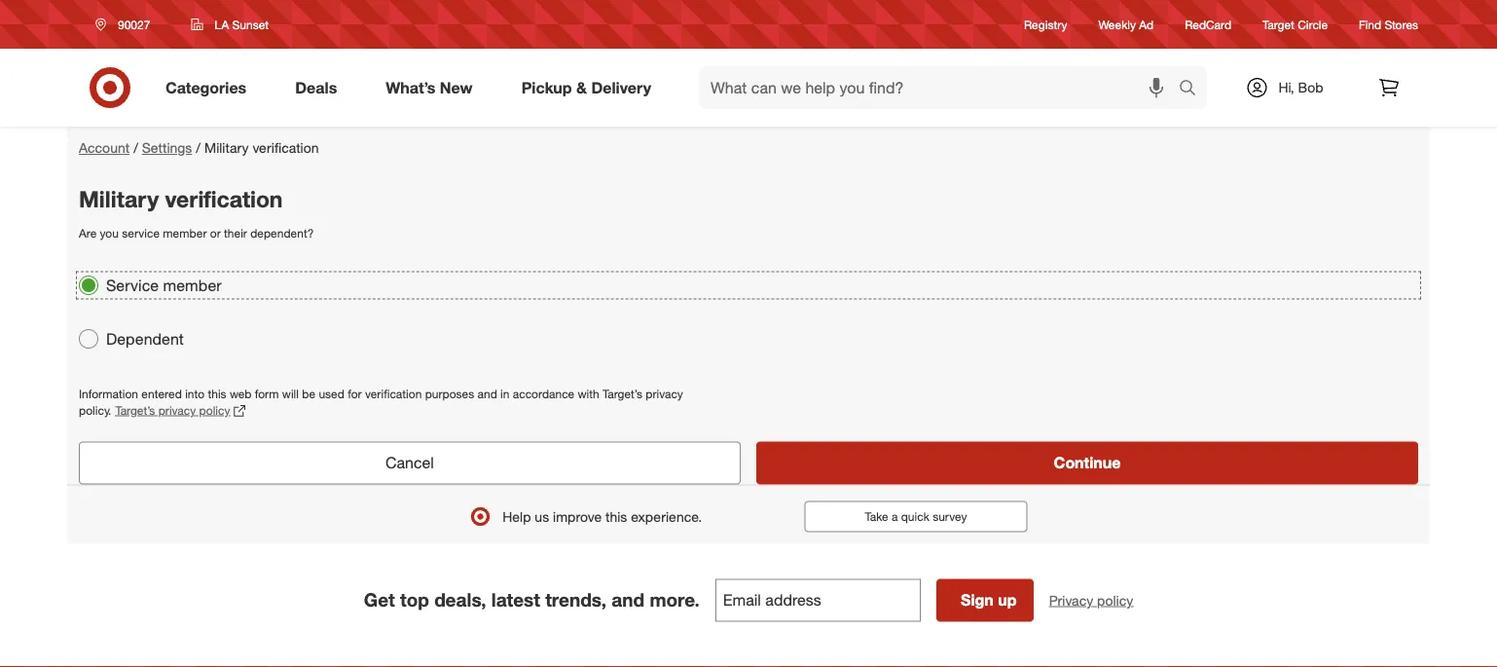 Task type: describe. For each thing, give the bounding box(es) containing it.
and inside information entered into this web form will be used for verification purposes and in accordance with target's privacy policy.
[[478, 386, 497, 401]]

web
[[230, 386, 252, 401]]

account link
[[79, 139, 130, 156]]

in
[[501, 386, 510, 401]]

0 horizontal spatial military
[[79, 185, 159, 212]]

policy.
[[79, 403, 111, 417]]

1 member from the top
[[163, 226, 207, 240]]

privacy inside information entered into this web form will be used for verification purposes and in accordance with target's privacy policy.
[[646, 386, 683, 401]]

find stores
[[1360, 17, 1419, 32]]

cancel
[[386, 453, 434, 472]]

take
[[865, 509, 889, 524]]

up
[[998, 591, 1017, 610]]

take a quick survey
[[865, 509, 967, 524]]

redcard link
[[1185, 16, 1232, 33]]

what's
[[386, 78, 436, 97]]

registry link
[[1025, 16, 1068, 33]]

90027
[[118, 17, 150, 32]]

privacy policy link
[[1050, 591, 1134, 610]]

new
[[440, 78, 473, 97]]

help us improve this experience.
[[503, 508, 702, 525]]

accordance
[[513, 386, 575, 401]]

service member
[[106, 276, 222, 295]]

with
[[578, 386, 600, 401]]

survey
[[933, 509, 967, 524]]

pickup & delivery
[[522, 78, 652, 97]]

service
[[122, 226, 160, 240]]

&
[[577, 78, 587, 97]]

find
[[1360, 17, 1382, 32]]

Dependent radio
[[79, 329, 98, 349]]

settings
[[142, 139, 192, 156]]

categories link
[[149, 66, 271, 109]]

information
[[79, 386, 138, 401]]

trends,
[[545, 589, 607, 611]]

find stores link
[[1360, 16, 1419, 33]]

privacy policy
[[1050, 592, 1134, 609]]

settings link
[[142, 139, 192, 156]]

redcard
[[1185, 17, 1232, 32]]

sunset
[[232, 17, 269, 32]]

1 vertical spatial privacy
[[158, 403, 196, 417]]

weekly ad link
[[1099, 16, 1154, 33]]

bob
[[1299, 79, 1324, 96]]

1 / from the left
[[134, 139, 138, 156]]

target's privacy policy link
[[115, 403, 230, 417]]

stores
[[1385, 17, 1419, 32]]

pickup
[[522, 78, 572, 97]]

0 horizontal spatial target's
[[115, 403, 155, 417]]

privacy
[[1050, 592, 1094, 609]]

latest
[[492, 589, 540, 611]]

categories
[[166, 78, 247, 97]]

policy inside privacy policy link
[[1098, 592, 1134, 609]]

2 member from the top
[[163, 276, 222, 295]]

us
[[535, 508, 549, 525]]

dependent?
[[250, 226, 314, 240]]

Service member radio
[[79, 276, 98, 295]]

entered
[[141, 386, 182, 401]]



Task type: locate. For each thing, give the bounding box(es) containing it.
what's new
[[386, 78, 473, 97]]

la
[[215, 17, 229, 32]]

service
[[106, 276, 159, 295]]

quick
[[902, 509, 930, 524]]

and left more.
[[612, 589, 645, 611]]

1 horizontal spatial this
[[606, 508, 627, 525]]

target circle link
[[1263, 16, 1328, 33]]

target's
[[603, 386, 643, 401], [115, 403, 155, 417]]

1 vertical spatial this
[[606, 508, 627, 525]]

and
[[478, 386, 497, 401], [612, 589, 645, 611]]

used
[[319, 386, 345, 401]]

ad
[[1140, 17, 1154, 32]]

top
[[400, 589, 429, 611]]

target
[[1263, 17, 1295, 32]]

1 horizontal spatial and
[[612, 589, 645, 611]]

None text field
[[716, 579, 921, 622]]

member
[[163, 226, 207, 240], [163, 276, 222, 295]]

0 vertical spatial policy
[[199, 403, 230, 417]]

what's new link
[[369, 66, 497, 109]]

2 / from the left
[[196, 139, 201, 156]]

circle
[[1298, 17, 1328, 32]]

What can we help you find? suggestions appear below search field
[[699, 66, 1184, 109]]

1 vertical spatial member
[[163, 276, 222, 295]]

0 vertical spatial this
[[208, 386, 226, 401]]

delivery
[[592, 78, 652, 97]]

policy
[[199, 403, 230, 417], [1098, 592, 1134, 609]]

0 horizontal spatial privacy
[[158, 403, 196, 417]]

1 vertical spatial target's
[[115, 403, 155, 417]]

0 vertical spatial target's
[[603, 386, 643, 401]]

get top deals, latest trends, and more.
[[364, 589, 700, 611]]

this inside information entered into this web form will be used for verification purposes and in accordance with target's privacy policy.
[[208, 386, 226, 401]]

this for experience.
[[606, 508, 627, 525]]

1 vertical spatial military
[[79, 185, 159, 212]]

deals
[[295, 78, 337, 97]]

1 horizontal spatial target's
[[603, 386, 643, 401]]

verification right for
[[365, 386, 422, 401]]

this for web
[[208, 386, 226, 401]]

sign up
[[961, 591, 1017, 610]]

experience.
[[631, 508, 702, 525]]

get
[[364, 589, 395, 611]]

will
[[282, 386, 299, 401]]

privacy
[[646, 386, 683, 401], [158, 403, 196, 417]]

0 horizontal spatial /
[[134, 139, 138, 156]]

help
[[503, 508, 531, 525]]

target's down entered
[[115, 403, 155, 417]]

deals,
[[434, 589, 486, 611]]

target's privacy policy
[[115, 403, 230, 417]]

hi, bob
[[1279, 79, 1324, 96]]

la sunset button
[[179, 7, 281, 42]]

verification up or
[[165, 185, 283, 212]]

are
[[79, 226, 97, 240]]

privacy down entered
[[158, 403, 196, 417]]

sign
[[961, 591, 994, 610]]

member down are you service member or their dependent?
[[163, 276, 222, 295]]

1 vertical spatial verification
[[165, 185, 283, 212]]

target circle
[[1263, 17, 1328, 32]]

information entered into this web form will be used for verification purposes and in accordance with target's privacy policy.
[[79, 386, 683, 417]]

1 horizontal spatial military
[[205, 139, 249, 156]]

military up you
[[79, 185, 159, 212]]

/
[[134, 139, 138, 156], [196, 139, 201, 156]]

this right into
[[208, 386, 226, 401]]

1 horizontal spatial policy
[[1098, 592, 1134, 609]]

account / settings / military verification
[[79, 139, 319, 156]]

verification inside information entered into this web form will be used for verification purposes and in accordance with target's privacy policy.
[[365, 386, 422, 401]]

and left in
[[478, 386, 497, 401]]

a
[[892, 509, 898, 524]]

this
[[208, 386, 226, 401], [606, 508, 627, 525]]

hi,
[[1279, 79, 1295, 96]]

be
[[302, 386, 316, 401]]

military verification
[[79, 185, 283, 212]]

for
[[348, 386, 362, 401]]

search button
[[1171, 66, 1217, 113]]

0 vertical spatial military
[[205, 139, 249, 156]]

their
[[224, 226, 247, 240]]

privacy right with
[[646, 386, 683, 401]]

this right improve
[[606, 508, 627, 525]]

1 horizontal spatial privacy
[[646, 386, 683, 401]]

/ left settings on the top left of the page
[[134, 139, 138, 156]]

policy down into
[[199, 403, 230, 417]]

0 vertical spatial verification
[[253, 139, 319, 156]]

la sunset
[[215, 17, 269, 32]]

policy right the privacy
[[1098, 592, 1134, 609]]

0 horizontal spatial this
[[208, 386, 226, 401]]

form
[[255, 386, 279, 401]]

target's inside information entered into this web form will be used for verification purposes and in accordance with target's privacy policy.
[[603, 386, 643, 401]]

2 vertical spatial verification
[[365, 386, 422, 401]]

1 vertical spatial policy
[[1098, 592, 1134, 609]]

purposes
[[425, 386, 474, 401]]

0 vertical spatial privacy
[[646, 386, 683, 401]]

0 vertical spatial and
[[478, 386, 497, 401]]

/ right settings link
[[196, 139, 201, 156]]

weekly ad
[[1099, 17, 1154, 32]]

verification
[[253, 139, 319, 156], [165, 185, 283, 212], [365, 386, 422, 401]]

search
[[1171, 80, 1217, 99]]

more.
[[650, 589, 700, 611]]

dependent
[[106, 329, 184, 348]]

are you service member or their dependent?
[[79, 226, 314, 240]]

take a quick survey button
[[805, 501, 1028, 532]]

military
[[205, 139, 249, 156], [79, 185, 159, 212]]

improve
[[553, 508, 602, 525]]

pickup & delivery link
[[505, 66, 676, 109]]

you
[[100, 226, 119, 240]]

1 horizontal spatial /
[[196, 139, 201, 156]]

target's right with
[[603, 386, 643, 401]]

account
[[79, 139, 130, 156]]

0 horizontal spatial policy
[[199, 403, 230, 417]]

cancel button
[[79, 442, 741, 485]]

1 vertical spatial and
[[612, 589, 645, 611]]

member left or
[[163, 226, 207, 240]]

into
[[185, 386, 205, 401]]

continue button
[[757, 442, 1419, 485]]

or
[[210, 226, 221, 240]]

registry
[[1025, 17, 1068, 32]]

0 horizontal spatial and
[[478, 386, 497, 401]]

weekly
[[1099, 17, 1136, 32]]

sign up button
[[937, 579, 1034, 622]]

deals link
[[279, 66, 362, 109]]

verification down the deals at the top left of page
[[253, 139, 319, 156]]

continue
[[1054, 453, 1121, 472]]

0 vertical spatial member
[[163, 226, 207, 240]]

military right settings link
[[205, 139, 249, 156]]



Task type: vqa. For each thing, say whether or not it's contained in the screenshot.
for
yes



